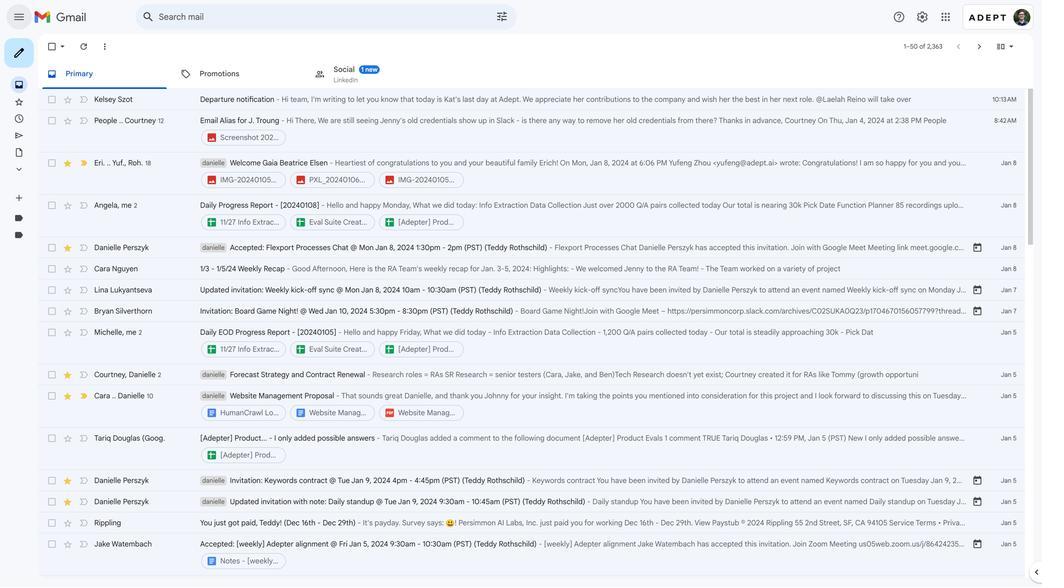 Task type: vqa. For each thing, say whether or not it's contained in the screenshot.
5
yes



Task type: describe. For each thing, give the bounding box(es) containing it.
2 douglas from the left
[[401, 434, 428, 443]]

1 horizontal spatial on
[[818, 116, 828, 125]]

1 vertical spatial meet
[[642, 307, 659, 316]]

0 vertical spatial total
[[738, 201, 753, 210]]

0 horizontal spatial in
[[489, 116, 495, 125]]

1 vertical spatial tuesday
[[902, 476, 930, 486]]

on left monday
[[919, 286, 927, 295]]

1 game from the left
[[257, 307, 277, 316]]

weekly up the invitation:
[[238, 264, 262, 274]]

2 10am from the left
[[1003, 286, 1021, 295]]

it
[[787, 370, 791, 380]]

2 vertical spatial ⋅
[[998, 497, 1002, 507]]

, for angela
[[118, 201, 119, 210]]

8 for row containing cara nguyen
[[1014, 265, 1017, 273]]

lina for lina link
[[34, 230, 48, 240]]

2024 right the 10, in the bottom left of the page
[[351, 307, 368, 316]]

bryan
[[94, 307, 114, 316]]

1 vertical spatial named
[[801, 476, 825, 486]]

weekly down recap
[[265, 286, 289, 295]]

0 horizontal spatial people
[[94, 116, 117, 125]]

drafts link
[[34, 148, 54, 157]]

3 douglas from the left
[[741, 434, 768, 443]]

2 only from the left
[[869, 434, 883, 443]]

0 horizontal spatial your
[[469, 158, 484, 168]]

0 vertical spatial we
[[523, 95, 533, 104]]

row containing tariq douglas (goog.
[[38, 428, 1043, 470]]

street,
[[820, 519, 842, 528]]

0 vertical spatial did
[[444, 201, 455, 210]]

0 vertical spatial mon
[[359, 243, 374, 252]]

main menu image
[[13, 11, 25, 23]]

am
[[864, 158, 874, 168]]

1 50 of 2,363
[[904, 43, 943, 51]]

1/3
[[200, 264, 209, 274]]

kat's
[[444, 95, 461, 104]]

2 horizontal spatial you
[[640, 497, 652, 507]]

– down updated invitation: weekly kick-off sync @ mon jan 8, 2024 10am - 10:30am (pst) (teddy rothschild) - weekly kick-off syncyou have been invited by danielle perszyk to attend an event named weekly kick-off sync on monday jan 8, 2024 ⋅ 10am – 10:3
[[661, 307, 666, 316]]

85
[[896, 201, 904, 210]]

on up terms
[[918, 497, 926, 507]]

(pst) up labs,
[[502, 497, 521, 507]]

2024 right ©
[[748, 519, 765, 528]]

lina for lina lukyantseva
[[94, 286, 108, 295]]

1 vertical spatial progress
[[236, 328, 265, 337]]

1 vertical spatial did
[[455, 328, 465, 337]]

, for michelle
[[122, 328, 124, 337]]

1 just from the left
[[214, 519, 226, 528]]

1 only from the left
[[278, 434, 292, 443]]

1 dec from the left
[[323, 519, 336, 528]]

50
[[910, 43, 918, 51]]

us05web.zoom.us/j/86424235852?pw...
[[859, 540, 991, 549]]

1 research from the left
[[373, 370, 404, 380]]

working
[[596, 519, 623, 528]]

the right here
[[375, 264, 386, 274]]

2 comment from the left
[[670, 434, 701, 443]]

have for you
[[654, 497, 670, 507]]

there
[[529, 116, 547, 125]]

and down pxl_20240106_003112016.mp.jpg
[[346, 201, 358, 210]]

0 horizontal spatial been
[[629, 476, 646, 486]]

row containing cara nguyen
[[38, 259, 1026, 280]]

3 off from the left
[[890, 286, 899, 295]]

cell for angela
[[200, 200, 997, 232]]

1 vertical spatial accepted
[[711, 540, 743, 549]]

0 horizontal spatial of
[[368, 158, 375, 168]]

0 vertical spatial management
[[259, 391, 303, 401]]

8642423585
[[1004, 540, 1043, 549]]

opportuni
[[886, 370, 919, 380]]

2024:
[[513, 264, 532, 274]]

website management solution.pdf
[[398, 408, 514, 418]]

i left look at right bottom
[[815, 391, 817, 401]]

– down (pac
[[1031, 497, 1035, 507]]

0 vertical spatial our
[[723, 201, 736, 210]]

2 processes from the left
[[585, 243, 619, 252]]

2 keywords from the left
[[532, 476, 565, 486]]

1 contract from the left
[[299, 476, 328, 486]]

fri
[[339, 540, 348, 549]]

the left best
[[732, 95, 744, 104]]

rothschild) up 10:45am
[[487, 476, 525, 486]]

friday,
[[400, 328, 422, 337]]

160
[[1031, 434, 1043, 443]]

this down created
[[761, 391, 773, 401]]

danielle for danielle
[[34, 213, 60, 223]]

- it's payday. survey says:
[[356, 519, 446, 528]]

1 16th from the left
[[302, 519, 316, 528]]

(teddy up 10:45am
[[462, 476, 485, 486]]

0 horizontal spatial 9:30am
[[390, 540, 416, 549]]

courtney up cara .. danielle 10
[[94, 370, 125, 379]]

1 vertical spatial an
[[771, 476, 779, 486]]

courtney right exist;
[[725, 370, 757, 380]]

thanks
[[719, 116, 743, 125]]

row containing michelle
[[38, 322, 1026, 364]]

created
[[759, 370, 785, 380]]

2 alignment from the left
[[603, 540, 636, 549]]

1 vertical spatial collection
[[562, 328, 596, 337]]

been for syncyou
[[650, 286, 667, 295]]

with left "note:"
[[293, 497, 308, 507]]

0 vertical spatial progress
[[219, 201, 248, 210]]

3 dec from the left
[[661, 519, 674, 528]]

roh.
[[128, 158, 143, 168]]

her right wish
[[719, 95, 731, 104]]

(teddy up 'inc.' in the right of the page
[[523, 497, 546, 507]]

1 horizontal spatial website
[[398, 408, 425, 418]]

1 vertical spatial q/a
[[623, 328, 636, 337]]

2024 up team's
[[397, 243, 414, 252]]

contributions
[[587, 95, 631, 104]]

2024 up privacy
[[953, 476, 970, 486]]

evals down mentioned
[[646, 434, 663, 443]]

sent
[[34, 131, 49, 140]]

7 for weekly kick-off syncyou have been invited by danielle perszyk to attend an event named weekly kick-off sync on monday jan 8, 2024 ⋅ 10am – 10:3
[[1014, 286, 1017, 294]]

3 keywords from the left
[[826, 476, 859, 486]]

row containing lina lukyantseva
[[38, 280, 1043, 301]]

2pm
[[448, 243, 462, 252]]

danielle down the
[[703, 286, 730, 295]]

2 horizontal spatial your
[[949, 158, 964, 168]]

2 answers from the left
[[938, 434, 966, 443]]

0 vertical spatial 30k
[[789, 201, 802, 210]]

danielle up cara .. danielle 10
[[129, 370, 156, 379]]

, left 'roh.'
[[124, 158, 126, 168]]

is left nearing
[[755, 201, 760, 210]]

danielle down tariq douglas (goog.
[[94, 476, 121, 486]]

privacy
[[943, 519, 968, 528]]

refresh image
[[78, 41, 89, 52]]

2 adepter from the left
[[574, 540, 601, 549]]

1 for 1 new
[[361, 66, 364, 74]]

login
[[265, 408, 284, 418]]

2024 down payday.
[[371, 540, 388, 549]]

1 processes from the left
[[296, 243, 331, 252]]

0 vertical spatial what
[[413, 201, 431, 210]]

any
[[549, 116, 561, 125]]

2 for michelle
[[139, 329, 142, 337]]

0 vertical spatial ⋅
[[998, 286, 1001, 295]]

on right worked
[[767, 264, 776, 274]]

you up the img-20240105-wa0010.jpg
[[440, 158, 452, 168]]

teddy!
[[260, 519, 282, 528]]

1 comment from the left
[[459, 434, 491, 443]]

7 jan 5 from the top
[[1001, 519, 1017, 527]]

0 vertical spatial pick
[[804, 201, 818, 210]]

renewal
[[337, 370, 365, 380]]

welcomed
[[588, 264, 623, 274]]

llc,
[[1014, 434, 1029, 443]]

planner
[[869, 201, 894, 210]]

– left 10:3
[[1023, 286, 1028, 295]]

notification
[[236, 95, 275, 104]]

worked
[[740, 264, 765, 274]]

danielle perszyk for accepted:
[[94, 243, 149, 252]]

1 horizontal spatial hello
[[344, 328, 361, 337]]

inc.
[[526, 519, 538, 528]]

cell for cara
[[200, 391, 977, 423]]

0 vertical spatial of
[[920, 43, 926, 51]]

2 [weekly] from the left
[[544, 540, 573, 549]]

0 vertical spatial has
[[696, 243, 708, 252]]

invitation
[[261, 497, 292, 507]]

2 game from the left
[[543, 307, 562, 316]]

10 inside cara .. danielle 10
[[147, 392, 153, 400]]

1 watembach from the left
[[112, 540, 152, 549]]

2 research from the left
[[456, 370, 487, 380]]

last
[[463, 95, 475, 104]]

more labels image
[[14, 164, 24, 175]]

it's
[[363, 519, 373, 528]]

0 vertical spatial accepted
[[709, 243, 741, 252]]

[adepter] down product...
[[220, 451, 253, 460]]

2 vertical spatial tuesday
[[928, 497, 956, 507]]

2 off from the left
[[591, 286, 601, 295]]

0 horizontal spatial •
[[770, 434, 773, 443]]

13 row from the top
[[38, 470, 1043, 492]]

you right "let"
[[367, 95, 379, 104]]

policy
[[970, 519, 990, 528]]

role.
[[800, 95, 815, 104]]

1 horizontal spatial 10
[[1037, 497, 1043, 507]]

there?
[[696, 116, 718, 125]]

2 = from the left
[[489, 370, 494, 380]]

0 vertical spatial happy
[[886, 158, 907, 168]]

2 vertical spatial [adepter] product evals
[[220, 451, 301, 460]]

you right paid
[[571, 519, 583, 528]]

(pst) right 8:30pm
[[430, 307, 449, 316]]

dat
[[862, 328, 874, 337]]

2 horizontal spatial we
[[576, 264, 587, 274]]

eval suite creation for -
[[309, 345, 372, 354]]

row containing people
[[38, 110, 1026, 153]]

1 vertical spatial google
[[616, 307, 640, 316]]

2 standup from the left
[[611, 497, 639, 507]]

0 horizontal spatial info
[[479, 201, 492, 210]]

thank
[[450, 391, 469, 401]]

1 vertical spatial accepted:
[[200, 540, 235, 549]]

2 rippling from the left
[[767, 519, 793, 528]]

1 vertical spatial attend
[[747, 476, 769, 486]]

2 for angela
[[134, 202, 137, 210]]

1 calendar event image from the top
[[973, 243, 983, 253]]

eval for [20240105]
[[309, 345, 323, 354]]

email
[[200, 116, 218, 125]]

1 vertical spatial have
[[611, 476, 627, 486]]

join up variety
[[791, 243, 805, 252]]

join right qkg at the right top of page
[[1018, 243, 1032, 252]]

for right johnny
[[511, 391, 520, 401]]

cell containing [adepter] product... - i only added possible answers
[[200, 433, 1043, 465]]

1 vertical spatial data
[[545, 328, 560, 337]]

2 kick- from the left
[[575, 286, 591, 295]]

will
[[868, 95, 879, 104]]

1 vertical spatial our
[[715, 328, 728, 337]]

.. for courtney
[[119, 116, 123, 125]]

you right the thank
[[471, 391, 483, 401]]

jan.
[[481, 264, 495, 274]]

bryan silverthorn
[[94, 307, 152, 316]]

4 calendar event image from the top
[[973, 476, 983, 486]]

0 vertical spatial project
[[817, 264, 841, 274]]

2 flexport from the left
[[555, 243, 583, 252]]

for left working
[[585, 519, 594, 528]]

by right qkg at the right top of page
[[1034, 243, 1042, 252]]

uploaded
[[944, 201, 976, 210]]

1 douglas from the left
[[113, 434, 140, 443]]

@laelah
[[816, 95, 846, 104]]

– left (pac
[[994, 476, 999, 486]]

1 credentials from the left
[[420, 116, 457, 125]]

0 vertical spatial invitation:
[[200, 307, 233, 316]]

danielle for danielle welcome gaia beatrice elsen - heartiest of congratulations to you and your beautiful family erich! on mon, jan 8, 2024 at 6:06 pm yufeng zhou <yufeng@adept.ai> wrote: congratulations! i am so happy for you and your family! on
[[202, 159, 225, 167]]

5 row from the top
[[38, 237, 1043, 259]]

1 4:45pm from the left
[[415, 476, 440, 486]]

1 horizontal spatial •
[[939, 519, 942, 528]]

1 horizontal spatial people
[[924, 116, 947, 125]]

<yufeng@adept.ai>
[[713, 158, 778, 168]]

starred link
[[34, 97, 59, 106]]

3 standup from the left
[[888, 497, 916, 507]]

updated invitation: weekly kick-off sync @ mon jan 8, 2024 10am - 10:30am (pst) (teddy rothschild) - weekly kick-off syncyou have been invited by danielle perszyk to attend an event named weekly kick-off sync on monday jan 8, 2024 ⋅ 10am – 10:3
[[200, 286, 1043, 295]]

starred
[[34, 97, 59, 106]]

the left following
[[502, 434, 513, 443]]

for left jan.
[[470, 264, 480, 274]]

2 added from the left
[[430, 434, 452, 443]]

0 horizontal spatial we
[[318, 116, 329, 125]]

taking
[[577, 391, 598, 401]]

i left am
[[860, 158, 862, 168]]

1 vertical spatial ⋅
[[972, 476, 975, 486]]

departure
[[200, 95, 235, 104]]

row containing eri.
[[38, 153, 1026, 195]]

row containing cara
[[38, 386, 1026, 428]]

2 contract from the left
[[567, 476, 596, 486]]

1 horizontal spatial 30k
[[826, 328, 839, 337]]

there,
[[295, 116, 316, 125]]

5 calendar event image from the top
[[973, 497, 983, 508]]

1 horizontal spatial tue
[[385, 497, 397, 507]]

0 vertical spatial collection
[[548, 201, 582, 210]]

1 vertical spatial pairs
[[637, 328, 654, 337]]

2 16th from the left
[[640, 519, 654, 528]]

silverthorn
[[116, 307, 152, 316]]

1 horizontal spatial info
[[494, 328, 506, 337]]

is left steadily
[[747, 328, 752, 337]]

(pst) up !
[[442, 476, 460, 486]]

main content containing social
[[38, 34, 1043, 588]]

an for daily
[[814, 497, 822, 507]]

9, up policy
[[971, 497, 978, 507]]

cell containing accepted: [weekly] adepter alignment @ fri jan 5, 2024 9:30am - 10:30am (pst) (teddy rothschild)
[[200, 539, 1043, 571]]

0 horizontal spatial tue
[[338, 476, 350, 486]]

1 = from the left
[[424, 370, 429, 380]]

[adepter] product evals for we
[[398, 218, 479, 227]]

danielle up the cara nguyen
[[94, 243, 121, 252]]

wrote:
[[780, 158, 801, 168]]

weekly
[[424, 264, 447, 274]]

2 4pm from the left
[[977, 476, 992, 486]]

attend for weekly
[[768, 286, 790, 295]]

8 jan 5 from the top
[[1001, 541, 1017, 549]]

and down 5:30pm
[[363, 328, 375, 337]]

weekly up https://persimmoncorp.slack.com/archives/c02suka0q23/p1704670156057799?thread_ts=1704418516.182539& at the right
[[847, 286, 871, 295]]

2 credentials from the left
[[639, 116, 676, 125]]

danielle for danielle updated invitation with note: daily standup @ tue jan 9, 2024 9:30am - 10:45am (pst) (teddy rothschild) - daily standup you have been invited by danielle perszyk to attend an event named daily standup on tuesday jan 9, 2024 ⋅ 9:30am – 10
[[202, 498, 225, 506]]

2024 up 5:30pm
[[383, 286, 400, 295]]

payday.
[[375, 519, 401, 528]]

1 horizontal spatial you
[[597, 476, 609, 486]]

strategy
[[261, 370, 290, 380]]

2 ras from the left
[[804, 370, 817, 380]]

weekly down highlights:
[[549, 286, 573, 295]]

1 vertical spatial updated
[[230, 497, 259, 507]]

20240105- for wa0007.jpg
[[237, 175, 274, 185]]

an for weekly
[[792, 286, 800, 295]]

you right the points
[[635, 391, 647, 401]]

with down date
[[807, 243, 821, 252]]

8, left 1:30pm
[[390, 243, 395, 252]]

1 vertical spatial collected
[[656, 328, 687, 337]]

1 ras from the left
[[430, 370, 443, 380]]

1 4pm from the left
[[393, 476, 408, 486]]

i right product...
[[274, 434, 276, 443]]

way
[[563, 116, 576, 125]]

3 jan 8 from the top
[[1002, 244, 1017, 252]]

j.
[[249, 116, 254, 125]]

courtney left the 12
[[125, 116, 156, 125]]

2024 up payday.
[[374, 476, 391, 486]]

inbox link
[[34, 80, 54, 89]]

[adepter] left product...
[[200, 434, 233, 443]]

0 vertical spatial 10:30am
[[428, 286, 456, 295]]

danielle,
[[405, 391, 433, 401]]

1 vertical spatial hi
[[287, 116, 294, 125]]

2 jan 5 from the top
[[1001, 371, 1017, 379]]

0 horizontal spatial updated
[[200, 286, 229, 295]]

8:42 am
[[995, 117, 1017, 125]]

on up service
[[891, 476, 900, 486]]

into
[[687, 391, 700, 401]]

i right new
[[865, 434, 867, 443]]

1 kick- from the left
[[291, 286, 308, 295]]

proposal
[[305, 391, 334, 401]]

2 watembach from the left
[[655, 540, 696, 549]]

and right strategy
[[291, 370, 304, 380]]

1 flexport from the left
[[266, 243, 294, 252]]

angela
[[94, 201, 118, 210]]

(pac
[[1028, 476, 1043, 486]]

0 horizontal spatial pm
[[657, 158, 668, 168]]

1 vertical spatial invitation.
[[759, 540, 792, 549]]

2024 down tvwj-
[[979, 286, 996, 295]]

the right jenny
[[655, 264, 666, 274]]

2 just from the left
[[540, 519, 552, 528]]

1 vertical spatial report
[[267, 328, 290, 337]]

2 ra from the left
[[668, 264, 677, 274]]

says:
[[427, 519, 444, 528]]

1 answers from the left
[[347, 434, 375, 443]]

12:59
[[775, 434, 792, 443]]

2 vertical spatial happy
[[377, 328, 398, 337]]

her left next
[[770, 95, 781, 104]]

adept.
[[499, 95, 521, 104]]

more email options image
[[100, 41, 110, 52]]

and left family!
[[934, 158, 947, 168]]

(pst) right "2pm"
[[464, 243, 483, 252]]

17 row from the top
[[38, 576, 1026, 588]]

sounds
[[359, 391, 383, 401]]

1 vertical spatial extraction
[[508, 328, 543, 337]]

3 research from the left
[[633, 370, 665, 380]]

creation for hello
[[343, 345, 372, 354]]

danielle down courtney , danielle 2
[[118, 391, 145, 401]]

3 kick- from the left
[[873, 286, 890, 295]]

0 horizontal spatial at
[[491, 95, 498, 104]]

recap
[[449, 264, 468, 274]]

join inside cell
[[793, 540, 807, 549]]

0 horizontal spatial on
[[560, 158, 570, 168]]

row containing angela
[[38, 195, 1026, 237]]

1 vertical spatial happy
[[360, 201, 381, 210]]

suite for hello
[[325, 218, 342, 227]]

2 horizontal spatial google
[[988, 434, 1012, 443]]

attend for daily
[[791, 497, 812, 507]]

by up the 29th.
[[672, 476, 680, 486]]

2 dec from the left
[[625, 519, 638, 528]]

cell for michelle
[[200, 327, 973, 359]]

2024 left 6:06
[[612, 158, 629, 168]]

for left j.
[[237, 116, 247, 125]]

2nd
[[805, 519, 818, 528]]

3 8 from the top
[[1014, 244, 1017, 252]]

1 off from the left
[[308, 286, 317, 295]]

1 vertical spatial we
[[443, 328, 453, 337]]

1 vertical spatial invited
[[648, 476, 670, 486]]

1 jan 5 from the top
[[1001, 329, 1017, 337]]

1,200
[[603, 328, 622, 337]]

1 horizontal spatial pm
[[911, 116, 922, 125]]

(pst) left new
[[828, 434, 847, 443]]

with up 1,200
[[600, 307, 614, 316]]

1 board from the left
[[235, 307, 255, 316]]

0 vertical spatial over
[[897, 95, 912, 104]]

2 board from the left
[[521, 307, 541, 316]]

1 horizontal spatial 1
[[665, 434, 668, 443]]

1 horizontal spatial 5,
[[505, 264, 511, 274]]

9, up privacy
[[945, 476, 951, 486]]

product down the today: at the top of the page
[[433, 218, 460, 227]]

1 chat from the left
[[333, 243, 349, 252]]

paid,
[[241, 519, 258, 528]]

the left company
[[642, 95, 653, 104]]

5 jan 5 from the top
[[1001, 477, 1017, 485]]

and right jake,
[[585, 370, 598, 380]]

for right so
[[909, 158, 918, 168]]

evals down the today: at the top of the page
[[461, 218, 479, 227]]

2 horizontal spatial at
[[887, 116, 894, 125]]

you up recordings at the top
[[920, 158, 932, 168]]

wa0007.jpg
[[274, 175, 316, 185]]

😃 image
[[446, 519, 455, 528]]

jake,
[[565, 370, 583, 380]]

suite for -
[[325, 345, 342, 354]]

tommy
[[832, 370, 856, 380]]

1 vertical spatial has
[[697, 540, 709, 549]]

product down product...
[[255, 451, 282, 460]]

danielle for danielle forecast strategy and contract renewal - research roles = ras sr research = senior testers (cara, jake, and ben)tech research doesn't yet exist; courtney created it for ras like tommy (growth opportuni
[[202, 371, 225, 379]]

1 vertical spatial pick
[[846, 328, 860, 337]]

danielle up jenny
[[639, 243, 666, 252]]

rothschild) down 2024:
[[504, 286, 542, 295]]

product up sr
[[433, 345, 460, 354]]

2 tariq from the left
[[382, 434, 399, 443]]

1 horizontal spatial of
[[808, 264, 815, 274]]

2 vertical spatial at
[[631, 158, 638, 168]]



Task type: locate. For each thing, give the bounding box(es) containing it.
1 vertical spatial jan 7
[[1002, 308, 1017, 315]]

8,
[[604, 158, 610, 168], [390, 243, 395, 252], [375, 286, 381, 295], [971, 286, 977, 295]]

have for syncyou
[[632, 286, 648, 295]]

remove
[[587, 116, 612, 125]]

1 horizontal spatial just
[[540, 519, 552, 528]]

jan 7 for weekly kick-off syncyou have been invited by danielle perszyk to attend an event named weekly kick-off sync on monday jan 8, 2024 ⋅ 10am – 10:3
[[1002, 286, 1017, 294]]

15 row from the top
[[38, 513, 1026, 534]]

cell for eri.
[[200, 158, 999, 190]]

1 horizontal spatial management
[[427, 408, 471, 418]]

2 chat from the left
[[621, 243, 637, 252]]

img- for img-20240105-wa0007.jpg
[[220, 175, 237, 185]]

event for weekly
[[802, 286, 821, 295]]

i'm left taking
[[565, 391, 575, 401]]

navigation containing inbox
[[0, 34, 127, 588]]

1 ra from the left
[[388, 264, 397, 274]]

cell down jake,
[[200, 391, 977, 423]]

adepter down you just got paid, teddy! (dec 16th - dec 29th)
[[267, 540, 294, 549]]

1 tariq from the left
[[94, 434, 111, 443]]

1 creation from the top
[[343, 218, 372, 227]]

have down jenny
[[632, 286, 648, 295]]

processes
[[296, 243, 331, 252], [585, 243, 619, 252]]

danielle forecast strategy and contract renewal - research roles = ras sr research = senior testers (cara, jake, and ben)tech research doesn't yet exist; courtney created it for ras like tommy (growth opportuni
[[202, 370, 919, 380]]

1 alignment from the left
[[296, 540, 329, 549]]

kick- down the good
[[291, 286, 308, 295]]

1 10am from the left
[[402, 286, 420, 295]]

collection left just
[[548, 201, 582, 210]]

2 horizontal spatial off
[[890, 286, 899, 295]]

0 horizontal spatial game
[[257, 307, 277, 316]]

1 horizontal spatial game
[[543, 307, 562, 316]]

[adepter] right the document on the bottom of the page
[[583, 434, 615, 443]]

1 horizontal spatial old
[[627, 116, 637, 125]]

img-20240105-wa0010.jpg
[[398, 175, 494, 185]]

1 vertical spatial management
[[427, 408, 471, 418]]

1 horizontal spatial your
[[522, 391, 537, 401]]

danielle perszyk for invitation:
[[94, 476, 149, 486]]

survey
[[402, 519, 425, 528]]

16 row from the top
[[38, 534, 1043, 576]]

is left there on the top right of page
[[522, 116, 527, 125]]

and left the thank
[[435, 391, 448, 401]]

cara for cara nguyen
[[94, 264, 110, 274]]

2 jake from the left
[[638, 540, 654, 549]]

2 possible from the left
[[908, 434, 936, 443]]

johnny
[[484, 391, 509, 401]]

variety
[[784, 264, 806, 274]]

2024
[[868, 116, 885, 125], [612, 158, 629, 168], [397, 243, 414, 252], [383, 286, 400, 295], [979, 286, 996, 295], [351, 307, 368, 316], [374, 476, 391, 486], [953, 476, 970, 486], [420, 497, 437, 507], [979, 497, 996, 507], [748, 519, 765, 528], [371, 540, 388, 549]]

4 jan 5 from the top
[[1001, 435, 1017, 443]]

me for michelle
[[126, 328, 136, 337]]

2 vertical spatial you
[[200, 519, 212, 528]]

i
[[860, 158, 862, 168], [815, 391, 817, 401], [274, 434, 276, 443], [865, 434, 867, 443]]

1 cell from the top
[[200, 115, 973, 147]]

evals down reference
[[283, 451, 301, 460]]

me for angela
[[121, 201, 132, 210]]

persimmon
[[459, 519, 496, 528]]

a inside cell
[[453, 434, 458, 443]]

0 horizontal spatial meet
[[642, 307, 659, 316]]

afternoon,
[[312, 264, 348, 274]]

pick
[[804, 201, 818, 210], [846, 328, 860, 337]]

research right sr
[[456, 370, 487, 380]]

your left family!
[[949, 158, 964, 168]]

0 vertical spatial google
[[823, 243, 847, 252]]

3 added from the left
[[885, 434, 906, 443]]

8
[[1014, 159, 1017, 167], [1014, 202, 1017, 210], [1014, 244, 1017, 252], [1014, 265, 1017, 273]]

over right just
[[599, 201, 614, 210]]

7 for board game night!join with google meet – https://persimmoncorp.slack.com/archives/c02suka0q23/p1704670156057799?thread_ts=1704418516.182539&
[[1014, 308, 1017, 315]]

2 inside michelle , me 2
[[139, 329, 142, 337]]

meet down updated invitation: weekly kick-off sync @ mon jan 8, 2024 10am - 10:30am (pst) (teddy rothschild) - weekly kick-off syncyou have been invited by danielle perszyk to attend an event named weekly kick-off sync on monday jan 8, 2024 ⋅ 10am – 10:3
[[642, 307, 659, 316]]

9:30am down - it's payday. survey says:
[[390, 540, 416, 549]]

0 horizontal spatial ras
[[430, 370, 443, 380]]

3 contract from the left
[[861, 476, 890, 486]]

eval for -
[[309, 218, 323, 227]]

2 suite from the top
[[325, 345, 342, 354]]

row containing kelsey szot
[[38, 89, 1026, 110]]

this down ©
[[745, 540, 757, 549]]

0 vertical spatial info
[[479, 201, 492, 210]]

congratulations!
[[803, 158, 858, 168]]

cell for people
[[200, 115, 973, 147]]

1 horizontal spatial meeting
[[868, 243, 896, 252]]

16th down the danielle updated invitation with note: daily standup @ tue jan 9, 2024 9:30am - 10:45am (pst) (teddy rothschild) - daily standup you have been invited by danielle perszyk to attend an event named daily standup on tuesday jan 9, 2024 ⋅ 9:30am – 10
[[640, 519, 654, 528]]

what right monday,
[[413, 201, 431, 210]]

snoozed link
[[34, 114, 63, 123]]

0 vertical spatial you
[[597, 476, 609, 486]]

9 row from the top
[[38, 322, 1026, 364]]

you down danielle invitation: keywords contract @ tue jan 9, 2024 4pm - 4:45pm (pst) (teddy rothschild) - keywords contract you have been invited by danielle perszyk to attend an event named keywords contract on tuesday jan 9, 2024 ⋅ 4pm – 4:45pm (pac
[[640, 497, 652, 507]]

people .. courtney 12
[[94, 116, 164, 125]]

0 vertical spatial an
[[792, 286, 800, 295]]

gmail image
[[34, 6, 92, 28]]

3 jan 5 from the top
[[1001, 392, 1017, 400]]

2 for courtney
[[158, 371, 161, 379]]

.. down szot
[[119, 116, 123, 125]]

2 vertical spatial google
[[988, 434, 1012, 443]]

cell
[[200, 115, 973, 147], [200, 158, 999, 190], [200, 200, 997, 232], [200, 327, 973, 359], [200, 391, 977, 423], [200, 433, 1043, 465], [200, 539, 1043, 571]]

1 horizontal spatial we
[[523, 95, 533, 104]]

0 horizontal spatial jake
[[94, 540, 110, 549]]

settings image
[[916, 11, 929, 23]]

.. for yuf.
[[107, 158, 111, 168]]

None search field
[[136, 4, 517, 30]]

1 inside the social, one new message, tab
[[361, 66, 364, 74]]

nearing
[[762, 201, 787, 210]]

6 row from the top
[[38, 259, 1026, 280]]

2 vertical spatial invited
[[691, 497, 713, 507]]

danielle for danielle website management proposal - that sounds great danielle, and thank you johnny for your insight. i'm taking the points you mentioned into consideration for this project and i look forward to discussing this on tuesday with
[[202, 392, 225, 400]]

invitation:
[[231, 286, 264, 295]]

0 vertical spatial •
[[770, 434, 773, 443]]

we
[[433, 201, 442, 210], [443, 328, 453, 337]]

.. down courtney , danielle 2
[[112, 391, 116, 401]]

1 vertical spatial info
[[494, 328, 506, 337]]

know
[[381, 95, 399, 104]]

departure notification - hi team, i'm writing to let you know that today is kat's last day at adept. we appreciate her contributions to the company and wish her the best in her next role. @laelah reino will take over
[[200, 95, 912, 104]]

0 vertical spatial cara
[[94, 264, 110, 274]]

5 cell from the top
[[200, 391, 977, 423]]

1 horizontal spatial added
[[430, 434, 452, 443]]

douglas left (goog.
[[113, 434, 140, 443]]

1 jake from the left
[[94, 540, 110, 549]]

our
[[723, 201, 736, 210], [715, 328, 728, 337]]

1 horizontal spatial i'm
[[565, 391, 575, 401]]

old right jenny's
[[408, 116, 418, 125]]

94105
[[868, 519, 888, 528]]

3 tariq from the left
[[722, 434, 739, 443]]

of up pxl_20240106_003112016.mp.jpg
[[368, 158, 375, 168]]

1 keywords from the left
[[265, 476, 297, 486]]

5:30pm
[[370, 307, 395, 316]]

danielle inside the danielle updated invitation with note: daily standup @ tue jan 9, 2024 9:30am - 10:45am (pst) (teddy rothschild) - daily standup you have been invited by danielle perszyk to attend an event named daily standup on tuesday jan 9, 2024 ⋅ 9:30am – 10
[[202, 498, 225, 506]]

1 horizontal spatial in
[[745, 116, 751, 125]]

0 vertical spatial meeting
[[868, 243, 896, 252]]

tab list
[[38, 59, 1034, 89]]

cell up daily progress report - [20240108] - hello and happy monday, what we did today: info extraction data collection just over 2000 q/a pairs collected today our total is nearing 30k pick date function planner 85 recordings uploaded today
[[200, 158, 999, 190]]

creation for and
[[343, 218, 372, 227]]

courtney down role. in the top right of the page
[[785, 116, 816, 125]]

1 vertical spatial 2
[[139, 329, 142, 337]]

0 vertical spatial at
[[491, 95, 498, 104]]

.. for danielle
[[112, 391, 116, 401]]

danielle website management proposal - that sounds great danielle, and thank you johnny for your insight. i'm taking the points you mentioned into consideration for this project and i look forward to discussing this on tuesday with
[[202, 391, 977, 401]]

invited for you
[[691, 497, 713, 507]]

0 vertical spatial extraction
[[494, 201, 528, 210]]

1 [weekly] from the left
[[236, 540, 265, 549]]

adepter down working
[[574, 540, 601, 549]]

szot
[[118, 95, 133, 104]]

danielle perszyk for updated
[[94, 497, 149, 507]]

invited for syncyou
[[669, 286, 691, 295]]

0 vertical spatial data
[[530, 201, 546, 210]]

support image
[[893, 11, 906, 23]]

2 vertical spatial event
[[824, 497, 843, 507]]

welcome
[[230, 158, 261, 168]]

danielle inside danielle welcome gaia beatrice elsen - heartiest of congratulations to you and your beautiful family erich! on mon, jan 8, 2024 at 6:06 pm yufeng zhou <yufeng@adept.ai> wrote: congratulations! i am so happy for you and your family! on
[[202, 159, 225, 167]]

[adepter] down the friday,
[[398, 345, 431, 354]]

0 vertical spatial accepted:
[[230, 243, 264, 252]]

2 horizontal spatial research
[[633, 370, 665, 380]]

0 vertical spatial tuesday
[[933, 391, 961, 401]]

1 rippling from the left
[[94, 519, 121, 528]]

2 7 from the top
[[1014, 308, 1017, 315]]

we right adept.
[[523, 95, 533, 104]]

2 horizontal spatial event
[[824, 497, 843, 507]]

with inside cell
[[963, 391, 977, 401]]

off up wed
[[308, 286, 317, 295]]

event for daily
[[824, 497, 843, 507]]

2 jan 8 from the top
[[1002, 202, 1017, 210]]

8 for row containing angela
[[1014, 202, 1017, 210]]

row containing rippling
[[38, 513, 1026, 534]]

older image
[[975, 41, 985, 52]]

been up the danielle updated invitation with note: daily standup @ tue jan 9, 2024 9:30am - 10:45am (pst) (teddy rothschild) - daily standup you have been invited by danielle perszyk to attend an event named daily standup on tuesday jan 9, 2024 ⋅ 9:30am – 10
[[629, 476, 646, 486]]

1 vertical spatial what
[[424, 328, 441, 337]]

happy down pxl_20240106_003112016.mp.jpg
[[360, 201, 381, 210]]

4 cell from the top
[[200, 327, 973, 359]]

⋅ left 10:3
[[998, 286, 1001, 295]]

cell containing daily eod progress report - [20240105]
[[200, 327, 973, 359]]

row
[[38, 89, 1026, 110], [38, 110, 1026, 153], [38, 153, 1026, 195], [38, 195, 1026, 237], [38, 237, 1043, 259], [38, 259, 1026, 280], [38, 280, 1043, 301], [38, 301, 1043, 322], [38, 322, 1026, 364], [38, 364, 1026, 386], [38, 386, 1026, 428], [38, 428, 1043, 470], [38, 470, 1043, 492], [38, 492, 1043, 513], [38, 513, 1026, 534], [38, 534, 1043, 576], [38, 576, 1026, 588]]

[adepter] product evals for what
[[398, 345, 479, 354]]

cell containing welcome gaia beatrice elsen
[[200, 158, 999, 190]]

2 inside courtney , danielle 2
[[158, 371, 161, 379]]

2 eval suite creation from the top
[[309, 345, 372, 354]]

0 horizontal spatial kick-
[[291, 286, 308, 295]]

1 added from the left
[[294, 434, 316, 443]]

img-20240105-wa0007.jpg
[[220, 175, 316, 185]]

michelle , me 2
[[94, 328, 142, 337]]

on inside cell
[[923, 391, 932, 401]]

0 horizontal spatial have
[[611, 476, 627, 486]]

4:45pm
[[415, 476, 440, 486], [1001, 476, 1026, 486]]

0 horizontal spatial lina
[[34, 230, 48, 240]]

navigation
[[0, 34, 127, 588]]

8, up 5:30pm
[[375, 286, 381, 295]]

steadily
[[754, 328, 780, 337]]

promotions tab
[[172, 59, 306, 89]]

research
[[373, 370, 404, 380], [456, 370, 487, 380], [633, 370, 665, 380]]

⋅ down the open
[[972, 476, 975, 486]]

12 row from the top
[[38, 428, 1043, 470]]

cara left nguyen
[[94, 264, 110, 274]]

1 adepter from the left
[[267, 540, 294, 549]]

4 8 from the top
[[1014, 265, 1017, 273]]

calendar event image
[[973, 243, 983, 253], [973, 285, 983, 296], [973, 306, 983, 317], [973, 476, 983, 486], [973, 497, 983, 508], [973, 539, 983, 550]]

suite down "[20240105]" at the bottom of page
[[325, 345, 342, 354]]

1 horizontal spatial answers
[[938, 434, 966, 443]]

wish
[[702, 95, 717, 104]]

2 8 from the top
[[1014, 202, 1017, 210]]

link
[[898, 243, 909, 252]]

4pm up - it's payday. survey says:
[[393, 476, 408, 486]]

over inside cell
[[599, 201, 614, 210]]

extraction down beautiful
[[494, 201, 528, 210]]

30k right approaching
[[826, 328, 839, 337]]

toggle split pane mode image
[[996, 41, 1007, 52]]

eval suite creation for hello
[[309, 218, 372, 227]]

1 horizontal spatial 9:30am
[[439, 497, 465, 507]]

0 vertical spatial collected
[[669, 201, 700, 210]]

8, right monday
[[971, 286, 977, 295]]

0 horizontal spatial 4:45pm
[[415, 476, 440, 486]]

2 old from the left
[[627, 116, 637, 125]]

jan 7 for board game night!join with google meet – https://persimmoncorp.slack.com/archives/c02suka0q23/p1704670156057799?thread_ts=1704418516.182539&
[[1002, 308, 1017, 315]]

lina inside navigation
[[34, 230, 48, 240]]

named for daily
[[845, 497, 868, 507]]

0 horizontal spatial 1
[[361, 66, 364, 74]]

just right 'inc.' in the right of the page
[[540, 519, 552, 528]]

progress
[[219, 201, 248, 210], [236, 328, 265, 337]]

advanced search options image
[[492, 6, 513, 27]]

0 horizontal spatial website
[[230, 391, 257, 401]]

3 calendar event image from the top
[[973, 306, 983, 317]]

2024 up says: at the bottom of the page
[[420, 497, 437, 507]]

invited
[[669, 286, 691, 295], [648, 476, 670, 486], [691, 497, 713, 507]]

[weekly] down paid
[[544, 540, 573, 549]]

data down family
[[530, 201, 546, 210]]

answers
[[347, 434, 375, 443], [938, 434, 966, 443]]

solution.pdf
[[473, 408, 514, 418]]

2 danielle perszyk from the top
[[94, 476, 149, 486]]

danielle inside danielle website management proposal - that sounds great danielle, and thank you johnny for your insight. i'm taking the points you mentioned into consideration for this project and i look forward to discussing this on tuesday with
[[202, 392, 225, 400]]

2 vertical spatial an
[[814, 497, 822, 507]]

tuesday
[[933, 391, 961, 401], [902, 476, 930, 486], [928, 497, 956, 507]]

discussing
[[872, 391, 907, 401]]

standup up it's
[[347, 497, 374, 507]]

on
[[818, 116, 828, 125], [560, 158, 570, 168], [989, 158, 999, 168]]

2 sync from the left
[[901, 286, 917, 295]]

google
[[823, 243, 847, 252], [616, 307, 640, 316], [988, 434, 1012, 443]]

danielle inside danielle invitation: keywords contract @ tue jan 9, 2024 4pm - 4:45pm (pst) (teddy rothschild) - keywords contract you have been invited by danielle perszyk to attend an event named keywords contract on tuesday jan 9, 2024 ⋅ 4pm – 4:45pm (pac
[[202, 477, 225, 485]]

people
[[94, 116, 117, 125], [924, 116, 947, 125]]

2 calendar event image from the top
[[973, 285, 983, 296]]

at right day
[[491, 95, 498, 104]]

inbox
[[34, 80, 54, 89]]

1 old from the left
[[408, 116, 418, 125]]

1 suite from the top
[[325, 218, 342, 227]]

1 vertical spatial 5,
[[363, 540, 369, 549]]

over right take
[[897, 95, 912, 104]]

for
[[237, 116, 247, 125], [909, 158, 918, 168], [470, 264, 480, 274], [793, 370, 802, 380], [511, 391, 520, 401], [749, 391, 759, 401], [585, 519, 594, 528]]

in right the thanks
[[745, 116, 751, 125]]

0 horizontal spatial possible
[[317, 434, 345, 443]]

gaia
[[263, 158, 278, 168]]

note:
[[310, 497, 327, 507]]

4 row from the top
[[38, 195, 1026, 237]]

tab list containing social
[[38, 59, 1034, 89]]

2 horizontal spatial 9:30am
[[1004, 497, 1029, 507]]

8 for row containing eri.
[[1014, 159, 1017, 167]]

google down date
[[823, 243, 847, 252]]

14 row from the top
[[38, 492, 1043, 513]]

approaching
[[782, 328, 824, 337]]

true
[[703, 434, 721, 443]]

1 7 from the top
[[1014, 286, 1017, 294]]

6 calendar event image from the top
[[973, 539, 983, 550]]

we left welcomed
[[576, 264, 587, 274]]

email alias for j. troung - hi there, we are still seeing jenny's old credentials show up in slack - is there any way to remove her old credentials from there? thanks in advance, courtney on thu, jan 4, 2024 at 2:38 pm people
[[200, 116, 947, 125]]

= right roles
[[424, 370, 429, 380]]

been for you
[[672, 497, 689, 507]]

0 vertical spatial i'm
[[311, 95, 321, 104]]

1 possible from the left
[[317, 434, 345, 443]]

pairs
[[651, 201, 667, 210], [637, 328, 654, 337]]

1 vertical spatial 30k
[[826, 328, 839, 337]]

linkedin
[[334, 76, 358, 84]]

0 horizontal spatial watembach
[[112, 540, 152, 549]]

lina link
[[34, 230, 48, 240]]

is left kat's on the left top of the page
[[437, 95, 442, 104]]

1 horizontal spatial watembach
[[655, 540, 696, 549]]

cell containing email alias for j. troung
[[200, 115, 973, 147]]

1 vertical spatial at
[[887, 116, 894, 125]]

danielle link
[[34, 213, 60, 223]]

0 horizontal spatial ..
[[107, 158, 111, 168]]

https://persimmoncorp.slack.com/archives/c02suka0q23/p1704670156057799?thread_ts=1704418516.182539&
[[668, 307, 1043, 316]]

6 jan 5 from the top
[[1001, 498, 1017, 506]]

main content
[[38, 34, 1043, 588]]

0 horizontal spatial pick
[[804, 201, 818, 210]]

3 row from the top
[[38, 153, 1026, 195]]

by up ! persimmon ai labs, inc. just paid you for working dec 16th - dec 29th. view paystub © 2024 rippling 55 2nd street, sf, ca 94105 service terms • privacy policy
[[715, 497, 723, 507]]

1 8 from the top
[[1014, 159, 1017, 167]]

, for courtney
[[125, 370, 127, 379]]

1 jan 8 from the top
[[1002, 159, 1017, 167]]

None checkbox
[[47, 200, 57, 211], [47, 285, 57, 296], [47, 370, 57, 380], [47, 433, 57, 444], [47, 476, 57, 486], [47, 539, 57, 550], [47, 200, 57, 211], [47, 285, 57, 296], [47, 370, 57, 380], [47, 433, 57, 444], [47, 476, 57, 486], [47, 539, 57, 550]]

(pst) down recap in the top left of the page
[[458, 286, 477, 295]]

named for weekly
[[823, 286, 846, 295]]

20240105-
[[237, 175, 274, 185], [415, 175, 452, 185]]

0 vertical spatial have
[[632, 286, 648, 295]]

row containing bryan silverthorn
[[38, 301, 1043, 322]]

1 img- from the left
[[220, 175, 237, 185]]

1 horizontal spatial keywords
[[532, 476, 565, 486]]

updated
[[200, 286, 229, 295], [230, 497, 259, 507]]

1 sync from the left
[[319, 286, 335, 295]]

Search mail text field
[[159, 12, 466, 22]]

2 vertical spatial have
[[654, 497, 670, 507]]

evals
[[461, 218, 479, 227], [461, 345, 479, 354], [646, 434, 663, 443], [283, 451, 301, 460]]

0 horizontal spatial project
[[775, 391, 799, 401]]

this up worked
[[743, 243, 755, 252]]

an down the 12:59
[[771, 476, 779, 486]]

progress down img-20240105-wa0007.jpg
[[219, 201, 248, 210]]

danielle inside navigation
[[34, 213, 60, 223]]

2 row from the top
[[38, 110, 1026, 153]]

social, one new message, tab
[[306, 59, 440, 89]]

named up ca at the right bottom of the page
[[845, 497, 868, 507]]

on right discussing
[[923, 391, 932, 401]]

jake watembach
[[94, 540, 152, 549]]

danielle inside danielle forecast strategy and contract renewal - research roles = ras sr research = senior testers (cara, jake, and ben)tech research doesn't yet exist; courtney created it for ras like tommy (growth opportuni
[[202, 371, 225, 379]]

me down the silverthorn
[[126, 328, 136, 337]]

30k
[[789, 201, 802, 210], [826, 328, 839, 337]]

keywords up sf,
[[826, 476, 859, 486]]

7 cell from the top
[[200, 539, 1043, 571]]

company
[[655, 95, 686, 104]]

9, up it's
[[366, 476, 372, 486]]

1 for 1 50 of 2,363
[[904, 43, 907, 51]]

danielle for danielle accepted: flexport processes chat @ mon jan 8, 2024 1:30pm - 2pm (pst) (teddy rothschild) - flexport processes chat danielle perszyk has accepted this invitation. join with google meet meeting link meet.google.com/osq-tvwj-qkg join by 
[[202, 244, 225, 252]]

(teddy up 3-
[[485, 243, 508, 252]]

2,363
[[928, 43, 943, 51]]

that
[[401, 95, 414, 104]]

1 horizontal spatial ra
[[668, 264, 677, 274]]

1 horizontal spatial 4:45pm
[[1001, 476, 1026, 486]]

1 horizontal spatial board
[[521, 307, 541, 316]]

3 danielle perszyk from the top
[[94, 497, 149, 507]]

1 vertical spatial event
[[781, 476, 800, 486]]

extraction
[[494, 201, 528, 210], [508, 328, 543, 337]]

ras left sr
[[430, 370, 443, 380]]

danielle for danielle invitation: keywords contract @ tue jan 9, 2024 4pm - 4:45pm (pst) (teddy rothschild) - keywords contract you have been invited by danielle perszyk to attend an event named keywords contract on tuesday jan 9, 2024 ⋅ 4pm – 4:45pm (pac
[[202, 477, 225, 485]]

at left 6:06
[[631, 158, 638, 168]]

10:30am
[[428, 286, 456, 295], [423, 540, 452, 549]]

contract
[[299, 476, 328, 486], [567, 476, 596, 486], [861, 476, 890, 486]]

nguyen
[[112, 264, 138, 274]]

(cara,
[[543, 370, 564, 380]]

None checkbox
[[47, 41, 57, 52], [47, 94, 57, 105], [47, 115, 57, 126], [47, 158, 57, 168], [47, 243, 57, 253], [47, 264, 57, 274], [47, 306, 57, 317], [47, 327, 57, 338], [47, 391, 57, 402], [47, 497, 57, 508], [47, 518, 57, 529], [47, 41, 57, 52], [47, 94, 57, 105], [47, 115, 57, 126], [47, 158, 57, 168], [47, 243, 57, 253], [47, 264, 57, 274], [47, 306, 57, 317], [47, 327, 57, 338], [47, 391, 57, 402], [47, 497, 57, 508], [47, 518, 57, 529]]

row containing courtney
[[38, 364, 1026, 386]]

1 cara from the top
[[94, 264, 110, 274]]

1 horizontal spatial rippling
[[767, 519, 793, 528]]

updated down 1/3
[[200, 286, 229, 295]]

named up https://persimmoncorp.slack.com/archives/c02suka0q23/p1704670156057799?thread_ts=1704418516.182539& at the right
[[823, 286, 846, 295]]

18
[[145, 159, 151, 167]]

pairs right 2000
[[651, 201, 667, 210]]

rothschild) up 2024:
[[510, 243, 548, 252]]

•
[[770, 434, 773, 443], [939, 519, 942, 528]]

contract down the document on the bottom of the page
[[567, 476, 596, 486]]

invited up the danielle updated invitation with note: daily standup @ tue jan 9, 2024 9:30am - 10:45am (pst) (teddy rothschild) - daily standup you have been invited by danielle perszyk to attend an event named daily standup on tuesday jan 9, 2024 ⋅ 9:30am – 10
[[648, 476, 670, 486]]

danielle up jake watembach
[[94, 497, 121, 507]]

2 4:45pm from the left
[[1001, 476, 1026, 486]]

great
[[385, 391, 403, 401]]

cell containing daily progress report - [20240108]
[[200, 200, 997, 232]]

row containing jake watembach
[[38, 534, 1043, 576]]

1 horizontal spatial only
[[869, 434, 883, 443]]

and left wish
[[688, 95, 700, 104]]

join
[[791, 243, 805, 252], [1018, 243, 1032, 252], [793, 540, 807, 549]]

[weekly]
[[236, 540, 265, 549], [544, 540, 573, 549]]

here
[[350, 264, 366, 274]]

(teddy down jan.
[[479, 286, 502, 295]]

invitation: up 'eod'
[[200, 307, 233, 316]]

2 20240105- from the left
[[415, 175, 452, 185]]

chat up afternoon,
[[333, 243, 349, 252]]

1 vertical spatial total
[[730, 328, 745, 337]]

her inside cell
[[614, 116, 625, 125]]

2 inside the angela , me 2
[[134, 202, 137, 210]]

function
[[837, 201, 867, 210]]

ra left team's
[[388, 264, 397, 274]]

1 jan 7 from the top
[[1002, 286, 1017, 294]]

wa0010.jpg
[[452, 175, 494, 185]]

primary tab
[[38, 59, 171, 89]]

1 horizontal spatial jake
[[638, 540, 654, 549]]

img- for img-20240105-wa0010.jpg
[[398, 175, 415, 185]]

0 horizontal spatial we
[[433, 201, 442, 210]]

search mail image
[[139, 7, 158, 26]]

been up the 29th.
[[672, 497, 689, 507]]

0 vertical spatial meet
[[849, 243, 866, 252]]

cell containing website management proposal
[[200, 391, 977, 423]]

0 horizontal spatial alignment
[[296, 540, 329, 549]]

for right the it on the right
[[793, 370, 802, 380]]

0 vertical spatial invitation.
[[757, 243, 790, 252]]

cara for cara .. danielle 10
[[94, 391, 110, 401]]

2 horizontal spatial douglas
[[741, 434, 768, 443]]

old
[[408, 116, 418, 125], [627, 116, 637, 125]]

new
[[365, 66, 378, 74]]

points
[[613, 391, 633, 401]]

evals up the thank
[[461, 345, 479, 354]]

monday,
[[383, 201, 411, 210]]

20240105- for wa0010.jpg
[[415, 175, 452, 185]]

only down the humancrawl login reference doc
[[278, 434, 292, 443]]

11 row from the top
[[38, 386, 1026, 428]]

2 horizontal spatial in
[[762, 95, 768, 104]]

over
[[897, 95, 912, 104], [599, 201, 614, 210]]

2 cara from the top
[[94, 391, 110, 401]]

mon
[[359, 243, 374, 252], [345, 286, 360, 295]]

0 vertical spatial hi
[[282, 95, 289, 104]]

pm right 2:38
[[911, 116, 922, 125]]

0 vertical spatial been
[[650, 286, 667, 295]]

0 vertical spatial hello
[[327, 201, 344, 210]]

project down the it on the right
[[775, 391, 799, 401]]

0 vertical spatial lina
[[34, 230, 48, 240]]

danielle inside danielle accepted: flexport processes chat @ mon jan 8, 2024 1:30pm - 2pm (pst) (teddy rothschild) - flexport processes chat danielle perszyk has accepted this invitation. join with google meet meeting link meet.google.com/osq-tvwj-qkg join by
[[202, 244, 225, 252]]

cell up danielle invitation: keywords contract @ tue jan 9, 2024 4pm - 4:45pm (pst) (teddy rothschild) - keywords contract you have been invited by danielle perszyk to attend an event named keywords contract on tuesday jan 9, 2024 ⋅ 4pm – 4:45pm (pac
[[200, 433, 1043, 465]]

danielle up ©
[[725, 497, 752, 507]]

0 horizontal spatial answers
[[347, 434, 375, 443]]

4 jan 8 from the top
[[1002, 265, 1017, 273]]

0 horizontal spatial board
[[235, 307, 255, 316]]

1 horizontal spatial q/a
[[637, 201, 649, 210]]

monday
[[929, 286, 956, 295]]



